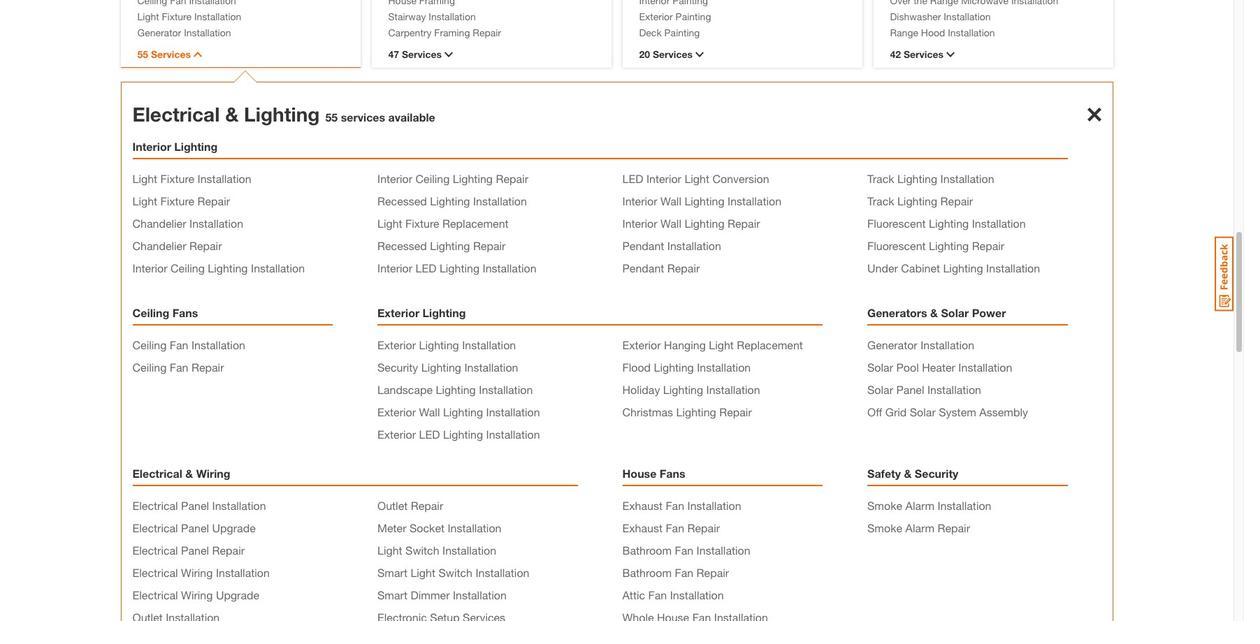 Task type: locate. For each thing, give the bounding box(es) containing it.
0 vertical spatial smoke
[[868, 499, 903, 513]]

wall up pendant installation link
[[661, 217, 682, 230]]

light up interior wall lighting installation link on the top right of page
[[685, 172, 710, 185]]

wiring up the electrical panel installation
[[196, 467, 230, 480]]

1 vertical spatial wall
[[661, 217, 682, 230]]

0 horizontal spatial generator installation link
[[137, 25, 344, 40]]

bathroom
[[623, 544, 672, 557], [623, 566, 672, 580]]

smoke down safety at right bottom
[[868, 499, 903, 513]]

light up 55 services
[[137, 10, 159, 22]]

flood
[[623, 361, 651, 374]]

fixture up the chandelier installation at the left
[[160, 194, 194, 208]]

light
[[137, 10, 159, 22], [133, 172, 157, 185], [685, 172, 710, 185], [133, 194, 157, 208], [378, 217, 402, 230], [709, 338, 734, 352], [378, 544, 402, 557], [411, 566, 436, 580]]

attic
[[623, 589, 645, 602]]

range
[[890, 26, 919, 38]]

panel
[[897, 383, 925, 396], [181, 499, 209, 513], [181, 522, 209, 535], [181, 544, 209, 557]]

exterior hanging light replacement
[[623, 338, 803, 352]]

generator up 55 services
[[137, 26, 181, 38]]

1 vertical spatial smart
[[378, 589, 408, 602]]

0 vertical spatial alarm
[[906, 499, 935, 513]]

recessed for recessed lighting repair
[[378, 239, 427, 252]]

electrical up the electrical panel installation
[[133, 467, 182, 480]]

0 vertical spatial light fixture installation link
[[137, 9, 344, 23]]

interior down the chandelier repair
[[133, 262, 168, 275]]

1 vertical spatial fans
[[660, 467, 686, 480]]

exhaust fan installation
[[623, 499, 742, 513]]

fan for ceiling fan installation
[[170, 338, 188, 352]]

services inside "button"
[[653, 48, 693, 60]]

upgrade down the electrical panel installation
[[212, 522, 256, 535]]

5 electrical from the top
[[133, 544, 178, 557]]

electrical for electrical panel repair
[[133, 544, 178, 557]]

0 vertical spatial track
[[868, 172, 895, 185]]

1 vertical spatial security
[[915, 467, 959, 480]]

1 bathroom from the top
[[623, 544, 672, 557]]

fluorescent for fluorescent lighting installation
[[868, 217, 926, 230]]

1 horizontal spatial security
[[915, 467, 959, 480]]

electrical for electrical & lighting 55 services available
[[133, 103, 220, 126]]

smart light switch installation link
[[378, 566, 530, 580]]

security up smoke alarm installation link
[[915, 467, 959, 480]]

0 vertical spatial replacement
[[443, 217, 509, 230]]

generator up pool
[[868, 338, 918, 352]]

1 vertical spatial recessed
[[378, 239, 427, 252]]

smart for smart light switch installation
[[378, 566, 408, 580]]

electrical for electrical panel upgrade
[[133, 522, 178, 535]]

0 vertical spatial smart
[[378, 566, 408, 580]]

1 vertical spatial 55
[[325, 110, 338, 124]]

3 services from the left
[[653, 48, 693, 60]]

wiring up electrical wiring upgrade link
[[181, 566, 213, 580]]

light fixture installation generator installation
[[137, 10, 241, 38]]

alarm up smoke alarm repair
[[906, 499, 935, 513]]

interior wall lighting repair
[[623, 217, 760, 230]]

services inside button
[[402, 48, 442, 60]]

smart
[[378, 566, 408, 580], [378, 589, 408, 602]]

2 electrical from the top
[[133, 467, 182, 480]]

1 vertical spatial exhaust
[[623, 522, 663, 535]]

services down the hood
[[904, 48, 944, 60]]

interior up "light fixture installation"
[[133, 140, 171, 153]]

1 horizontal spatial generator installation link
[[868, 338, 975, 352]]

bathroom down exhaust fan repair link
[[623, 544, 672, 557]]

fixture for light fixture replacement
[[406, 217, 440, 230]]

electrical down 'electrical & wiring'
[[133, 499, 178, 513]]

panel down electrical panel upgrade
[[181, 544, 209, 557]]

interior wall lighting installation link
[[623, 194, 782, 208]]

0 vertical spatial fans
[[172, 306, 198, 320]]

security up landscape on the bottom
[[378, 361, 418, 374]]

fluorescent lighting installation
[[868, 217, 1026, 230]]

repair down pendant installation link
[[668, 262, 700, 275]]

1 vertical spatial generator
[[868, 338, 918, 352]]

interior up pendant installation link
[[623, 194, 658, 208]]

interior for interior wall lighting installation
[[623, 194, 658, 208]]

repair up fluorescent lighting installation link
[[941, 194, 973, 208]]

chandelier down the chandelier installation at the left
[[133, 239, 186, 252]]

bathroom fan installation link
[[623, 544, 751, 557]]

system
[[939, 406, 977, 419]]

replacement
[[443, 217, 509, 230], [737, 338, 803, 352]]

wall up the interior wall lighting repair link
[[661, 194, 682, 208]]

alarm for installation
[[906, 499, 935, 513]]

repair down 'smoke alarm installation'
[[938, 522, 971, 535]]

exterior for exterior wall lighting installation
[[378, 406, 416, 419]]

2 track from the top
[[868, 194, 895, 208]]

0 vertical spatial upgrade
[[212, 522, 256, 535]]

2 fluorescent from the top
[[868, 239, 926, 252]]

& for wiring
[[185, 467, 193, 480]]

fan up exhaust fan repair link
[[666, 499, 685, 513]]

solar left pool
[[868, 361, 894, 374]]

interior for interior wall lighting repair
[[623, 217, 658, 230]]

42
[[890, 48, 901, 60]]

1 horizontal spatial 55
[[325, 110, 338, 124]]

0 vertical spatial exhaust
[[623, 499, 663, 513]]

fan for bathroom fan installation
[[675, 544, 694, 557]]

generator installation link up pool
[[868, 338, 975, 352]]

track for track lighting installation
[[868, 172, 895, 185]]

1 vertical spatial alarm
[[906, 522, 935, 535]]

0 vertical spatial security
[[378, 361, 418, 374]]

socket
[[410, 522, 445, 535]]

& for security
[[904, 467, 912, 480]]

electrical up electrical panel repair link
[[133, 522, 178, 535]]

upgrade
[[212, 522, 256, 535], [216, 589, 260, 602]]

0 vertical spatial wall
[[661, 194, 682, 208]]

wiring
[[196, 467, 230, 480], [181, 566, 213, 580], [181, 589, 213, 602]]

repair down holiday lighting installation
[[720, 406, 752, 419]]

1 pendant from the top
[[623, 239, 665, 252]]

pendant up pendant repair link
[[623, 239, 665, 252]]

fans right "house"
[[660, 467, 686, 480]]

ceiling fans
[[133, 306, 198, 320]]

pendant repair
[[623, 262, 700, 275]]

smart left dimmer
[[378, 589, 408, 602]]

smart dimmer installation
[[378, 589, 507, 602]]

repair down stairway installation link
[[473, 26, 501, 38]]

bathroom up attic
[[623, 566, 672, 580]]

wall for exterior wall lighting installation
[[419, 406, 440, 419]]

light up light fixture repair link
[[133, 172, 157, 185]]

panel down pool
[[897, 383, 925, 396]]

ceiling up ceiling fan installation
[[133, 306, 169, 320]]

switch
[[406, 544, 440, 557], [439, 566, 473, 580]]

chandelier for chandelier installation
[[133, 217, 186, 230]]

meter socket installation link
[[378, 522, 502, 535]]

2 bathroom from the top
[[623, 566, 672, 580]]

exterior lighting
[[378, 306, 466, 320]]

1 vertical spatial pendant
[[623, 262, 665, 275]]

upgrade for electrical panel upgrade
[[212, 522, 256, 535]]

switch down socket at the bottom
[[406, 544, 440, 557]]

smoke down smoke alarm installation link
[[868, 522, 903, 535]]

1 vertical spatial fluorescent
[[868, 239, 926, 252]]

fluorescent for fluorescent lighting repair
[[868, 239, 926, 252]]

2 smoke from the top
[[868, 522, 903, 535]]

bathroom for bathroom fan installation
[[623, 544, 672, 557]]

upgrade down electrical wiring installation link
[[216, 589, 260, 602]]

4 services from the left
[[904, 48, 944, 60]]

55 down light fixture installation generator installation at left
[[137, 48, 148, 60]]

6 electrical from the top
[[133, 566, 178, 580]]

0 vertical spatial wiring
[[196, 467, 230, 480]]

outlet
[[378, 499, 408, 513]]

exterior painting deck painting
[[639, 10, 711, 38]]

fan down ceiling fan installation
[[170, 361, 188, 374]]

1 vertical spatial led
[[416, 262, 437, 275]]

dishwasher
[[890, 10, 941, 22]]

generator installation
[[868, 338, 975, 352]]

ceiling
[[416, 172, 450, 185], [171, 262, 205, 275], [133, 306, 169, 320], [133, 338, 167, 352], [133, 361, 167, 374]]

security lighting installation
[[378, 361, 518, 374]]

2 vertical spatial wall
[[419, 406, 440, 419]]

& for solar
[[931, 306, 938, 320]]

ceiling for ceiling fans
[[133, 306, 169, 320]]

electrical down electrical panel repair at the bottom
[[133, 566, 178, 580]]

dishwasher installation range hood installation
[[890, 10, 995, 38]]

1 track from the top
[[868, 172, 895, 185]]

light fixture installation link up "55 services" button
[[137, 9, 344, 23]]

1 vertical spatial wiring
[[181, 566, 213, 580]]

interior up pendant installation on the right top
[[623, 217, 658, 230]]

light fixture repair
[[133, 194, 230, 208]]

2 exhaust from the top
[[623, 522, 663, 535]]

fan down exhaust fan installation
[[666, 522, 685, 535]]

outlet repair
[[378, 499, 443, 513]]

1 vertical spatial bathroom
[[623, 566, 672, 580]]

0 horizontal spatial 55
[[137, 48, 148, 60]]

light fixture installation link
[[137, 9, 344, 23], [133, 172, 251, 185]]

flood lighting installation link
[[623, 361, 751, 374]]

fluorescent down track lighting repair on the top of page
[[868, 217, 926, 230]]

2 alarm from the top
[[906, 522, 935, 535]]

fluorescent lighting repair
[[868, 239, 1005, 252]]

interior for interior ceiling lighting installation
[[133, 262, 168, 275]]

1 electrical from the top
[[133, 103, 220, 126]]

fluorescent up 'under'
[[868, 239, 926, 252]]

2 recessed from the top
[[378, 239, 427, 252]]

recessed up light fixture replacement link
[[378, 194, 427, 208]]

1 vertical spatial replacement
[[737, 338, 803, 352]]

fan right attic
[[649, 589, 667, 602]]

1 vertical spatial upgrade
[[216, 589, 260, 602]]

1 exhaust from the top
[[623, 499, 663, 513]]

& right safety at right bottom
[[904, 467, 912, 480]]

wiring down electrical wiring installation link
[[181, 589, 213, 602]]

installation inside stairway installation carpentry framing repair
[[429, 10, 476, 22]]

interior up recessed lighting installation
[[378, 172, 413, 185]]

1 vertical spatial chandelier
[[133, 239, 186, 252]]

generator installation link up "55 services" button
[[137, 25, 344, 40]]

panel for solar panel installation
[[897, 383, 925, 396]]

lighting
[[244, 103, 320, 126], [174, 140, 218, 153], [453, 172, 493, 185], [898, 172, 938, 185], [430, 194, 470, 208], [685, 194, 725, 208], [898, 194, 938, 208], [685, 217, 725, 230], [929, 217, 969, 230], [430, 239, 470, 252], [929, 239, 969, 252], [208, 262, 248, 275], [440, 262, 480, 275], [944, 262, 984, 275], [423, 306, 466, 320], [419, 338, 459, 352], [422, 361, 462, 374], [654, 361, 694, 374], [436, 383, 476, 396], [663, 383, 703, 396], [443, 406, 483, 419], [677, 406, 717, 419], [443, 428, 483, 441]]

0 horizontal spatial generator
[[137, 26, 181, 38]]

panel up electrical panel upgrade
[[181, 499, 209, 513]]

deck painting link
[[639, 25, 846, 40]]

0 vertical spatial fluorescent
[[868, 217, 926, 230]]

interior down recessed lighting repair
[[378, 262, 413, 275]]

electrical for electrical wiring upgrade
[[133, 589, 178, 602]]

track up track lighting repair on the top of page
[[868, 172, 895, 185]]

solar up off
[[868, 383, 894, 396]]

1 horizontal spatial fans
[[660, 467, 686, 480]]

1 recessed from the top
[[378, 194, 427, 208]]

switch up smart dimmer installation link
[[439, 566, 473, 580]]

close drawer image
[[1088, 108, 1102, 122]]

0 vertical spatial bathroom
[[623, 544, 672, 557]]

fixture up 55 services
[[162, 10, 192, 22]]

safety & security
[[868, 467, 959, 480]]

pendant installation
[[623, 239, 722, 252]]

panel down the electrical panel installation
[[181, 522, 209, 535]]

smart light switch installation
[[378, 566, 530, 580]]

1 fluorescent from the top
[[868, 217, 926, 230]]

interior ceiling lighting installation link
[[133, 262, 305, 275]]

7 electrical from the top
[[133, 589, 178, 602]]

1 smoke from the top
[[868, 499, 903, 513]]

exterior inside exterior painting deck painting
[[639, 10, 673, 22]]

2 chandelier from the top
[[133, 239, 186, 252]]

ceiling fan installation link
[[133, 338, 245, 352]]

0 vertical spatial pendant
[[623, 239, 665, 252]]

ceiling down ceiling fans
[[133, 338, 167, 352]]

1 services from the left
[[151, 48, 191, 60]]

light fixture repair link
[[133, 194, 230, 208]]

0 vertical spatial 55
[[137, 48, 148, 60]]

repair up socket at the bottom
[[411, 499, 443, 513]]

fan for bathroom fan repair
[[675, 566, 694, 580]]

services right 20
[[653, 48, 693, 60]]

20 services button
[[639, 47, 846, 62]]

0 horizontal spatial replacement
[[443, 217, 509, 230]]

exterior for exterior lighting installation
[[378, 338, 416, 352]]

wall for interior wall lighting repair
[[661, 217, 682, 230]]

55 inside electrical & lighting 55 services available
[[325, 110, 338, 124]]

light right hanging
[[709, 338, 734, 352]]

light switch installation link
[[378, 544, 497, 557]]

carpentry framing repair link
[[388, 25, 595, 40]]

wall
[[661, 194, 682, 208], [661, 217, 682, 230], [419, 406, 440, 419]]

fan up bathroom fan repair
[[675, 544, 694, 557]]

smoke
[[868, 499, 903, 513], [868, 522, 903, 535]]

electrical & wiring
[[133, 467, 230, 480]]

0 vertical spatial chandelier
[[133, 217, 186, 230]]

1 chandelier from the top
[[133, 217, 186, 230]]

55 inside "55 services" button
[[137, 48, 148, 60]]

fan up ceiling fan repair link
[[170, 338, 188, 352]]

fixture up recessed lighting repair
[[406, 217, 440, 230]]

exhaust down "house"
[[623, 499, 663, 513]]

recessed lighting repair link
[[378, 239, 506, 252]]

repair down "light fixture installation"
[[198, 194, 230, 208]]

exterior painting link
[[639, 9, 846, 23]]

& up the generator installation
[[931, 306, 938, 320]]

ceiling for ceiling fan repair
[[133, 361, 167, 374]]

fixture inside light fixture installation generator installation
[[162, 10, 192, 22]]

ceiling up recessed lighting installation
[[416, 172, 450, 185]]

chandelier for chandelier repair
[[133, 239, 186, 252]]

ceiling fan installation
[[133, 338, 245, 352]]

0 vertical spatial generator installation link
[[137, 25, 344, 40]]

2 services from the left
[[402, 48, 442, 60]]

exhaust for exhaust fan repair
[[623, 522, 663, 535]]

pendant down pendant installation link
[[623, 262, 665, 275]]

smart down meter
[[378, 566, 408, 580]]

repair
[[473, 26, 501, 38], [496, 172, 529, 185], [198, 194, 230, 208], [941, 194, 973, 208], [728, 217, 760, 230], [189, 239, 222, 252], [473, 239, 506, 252], [972, 239, 1005, 252], [668, 262, 700, 275], [192, 361, 224, 374], [720, 406, 752, 419], [411, 499, 443, 513], [688, 522, 720, 535], [938, 522, 971, 535], [212, 544, 245, 557], [697, 566, 729, 580]]

0 vertical spatial generator
[[137, 26, 181, 38]]

exhaust
[[623, 499, 663, 513], [623, 522, 663, 535]]

chandelier repair
[[133, 239, 222, 252]]

services down carpentry
[[402, 48, 442, 60]]

&
[[225, 103, 239, 126], [931, 306, 938, 320], [185, 467, 193, 480], [904, 467, 912, 480]]

electrical
[[133, 103, 220, 126], [133, 467, 182, 480], [133, 499, 178, 513], [133, 522, 178, 535], [133, 544, 178, 557], [133, 566, 178, 580], [133, 589, 178, 602]]

1 vertical spatial generator installation link
[[868, 338, 975, 352]]

painting
[[676, 10, 711, 22], [665, 26, 700, 38]]

generator installation link
[[137, 25, 344, 40], [868, 338, 975, 352]]

20 services
[[639, 48, 693, 60]]

42 services
[[890, 48, 944, 60]]

2 vertical spatial wiring
[[181, 589, 213, 602]]

fixture up light fixture repair link
[[160, 172, 194, 185]]

exterior for exterior hanging light replacement
[[623, 338, 661, 352]]

recessed down light fixture replacement link
[[378, 239, 427, 252]]

2 vertical spatial led
[[419, 428, 440, 441]]

wall down landscape on the bottom
[[419, 406, 440, 419]]

electrical wiring installation link
[[133, 566, 270, 580]]

interior for interior lighting
[[133, 140, 171, 153]]

1 smart from the top
[[378, 566, 408, 580]]

1 vertical spatial smoke
[[868, 522, 903, 535]]

ceiling down ceiling fan installation
[[133, 361, 167, 374]]

0 horizontal spatial fans
[[172, 306, 198, 320]]

alarm down smoke alarm installation link
[[906, 522, 935, 535]]

42 services button
[[890, 47, 1097, 62]]

1 alarm from the top
[[906, 499, 935, 513]]

4 electrical from the top
[[133, 522, 178, 535]]

electrical & lighting 55 services available
[[133, 103, 435, 126]]

0 vertical spatial recessed
[[378, 194, 427, 208]]

2 pendant from the top
[[623, 262, 665, 275]]

electrical wiring upgrade
[[133, 589, 260, 602]]

3 electrical from the top
[[133, 499, 178, 513]]

pool
[[897, 361, 919, 374]]

0 horizontal spatial security
[[378, 361, 418, 374]]

2 smart from the top
[[378, 589, 408, 602]]

bathroom fan repair link
[[623, 566, 729, 580]]

conversion
[[713, 172, 770, 185]]

electrical down electrical wiring installation link
[[133, 589, 178, 602]]

1 vertical spatial track
[[868, 194, 895, 208]]

recessed lighting installation link
[[378, 194, 527, 208]]

pendant for pendant installation
[[623, 239, 665, 252]]

fan down bathroom fan installation
[[675, 566, 694, 580]]

panel for electrical panel repair
[[181, 544, 209, 557]]

chandelier up the chandelier repair
[[133, 217, 186, 230]]

& down "55 services" button
[[225, 103, 239, 126]]

electrical for electrical & wiring
[[133, 467, 182, 480]]



Task type: vqa. For each thing, say whether or not it's contained in the screenshot.
INSTALLATION
yes



Task type: describe. For each thing, give the bounding box(es) containing it.
exhaust fan installation link
[[623, 499, 742, 513]]

interior up interior wall lighting installation link on the top right of page
[[647, 172, 682, 185]]

wiring for installation
[[181, 566, 213, 580]]

repair down ceiling fan installation link
[[192, 361, 224, 374]]

solar down solar panel installation link
[[910, 406, 936, 419]]

light up the chandelier installation at the left
[[133, 194, 157, 208]]

light fixture replacement
[[378, 217, 509, 230]]

repair up bathroom fan installation
[[688, 522, 720, 535]]

repair inside stairway installation carpentry framing repair
[[473, 26, 501, 38]]

fans for house fans
[[660, 467, 686, 480]]

assembly
[[980, 406, 1029, 419]]

services for hood
[[904, 48, 944, 60]]

electrical panel installation
[[133, 499, 266, 513]]

exterior for exterior lighting
[[378, 306, 420, 320]]

hanging
[[664, 338, 706, 352]]

attic fan installation link
[[623, 589, 724, 602]]

services for painting
[[653, 48, 693, 60]]

interior lighting
[[133, 140, 218, 153]]

generator inside light fixture installation generator installation
[[137, 26, 181, 38]]

fixture for light fixture installation generator installation
[[162, 10, 192, 22]]

generators & solar power
[[868, 306, 1007, 320]]

fans for ceiling fans
[[172, 306, 198, 320]]

chandelier installation
[[133, 217, 243, 230]]

solar panel installation
[[868, 383, 982, 396]]

feedback link image
[[1215, 236, 1234, 312]]

exhaust fan repair
[[623, 522, 720, 535]]

grid
[[886, 406, 907, 419]]

exterior led lighting installation link
[[378, 428, 540, 441]]

interior ceiling lighting installation
[[133, 262, 305, 275]]

repair up interior ceiling lighting installation link
[[189, 239, 222, 252]]

light fixture installation
[[133, 172, 251, 185]]

meter
[[378, 522, 407, 535]]

light up dimmer
[[411, 566, 436, 580]]

repair up under cabinet lighting installation
[[972, 239, 1005, 252]]

0 vertical spatial switch
[[406, 544, 440, 557]]

track for track lighting repair
[[868, 194, 895, 208]]

repair down conversion
[[728, 217, 760, 230]]

upgrade for electrical wiring upgrade
[[216, 589, 260, 602]]

ceiling down the chandelier repair
[[171, 262, 205, 275]]

range hood installation link
[[890, 25, 1097, 40]]

landscape lighting installation
[[378, 383, 533, 396]]

chandelier installation link
[[133, 217, 243, 230]]

safety
[[868, 467, 901, 480]]

services for generator
[[151, 48, 191, 60]]

interior ceiling lighting repair
[[378, 172, 529, 185]]

exterior wall lighting installation link
[[378, 406, 540, 419]]

1 vertical spatial light fixture installation link
[[133, 172, 251, 185]]

stairway
[[388, 10, 426, 22]]

under cabinet lighting installation link
[[868, 262, 1041, 275]]

electrical panel upgrade link
[[133, 522, 256, 535]]

off
[[868, 406, 883, 419]]

panel for electrical panel installation
[[181, 499, 209, 513]]

47 services button
[[388, 47, 595, 62]]

electrical wiring installation
[[133, 566, 270, 580]]

electrical for electrical wiring installation
[[133, 566, 178, 580]]

cabinet
[[902, 262, 940, 275]]

interior for interior ceiling lighting repair
[[378, 172, 413, 185]]

bathroom fan installation
[[623, 544, 751, 557]]

exhaust for exhaust fan installation
[[623, 499, 663, 513]]

available
[[388, 110, 435, 124]]

0 vertical spatial painting
[[676, 10, 711, 22]]

ceiling for ceiling fan installation
[[133, 338, 167, 352]]

electrical for electrical panel installation
[[133, 499, 178, 513]]

fan for attic fan installation
[[649, 589, 667, 602]]

0 vertical spatial led
[[623, 172, 644, 185]]

exhaust fan repair link
[[623, 522, 720, 535]]

carpentry
[[388, 26, 432, 38]]

light fixture replacement link
[[378, 217, 509, 230]]

wall for interior wall lighting installation
[[661, 194, 682, 208]]

holiday
[[623, 383, 660, 396]]

fluorescent lighting repair link
[[868, 239, 1005, 252]]

holiday lighting installation link
[[623, 383, 760, 396]]

solar pool heater installation link
[[868, 361, 1013, 374]]

smoke for smoke alarm repair
[[868, 522, 903, 535]]

pendant installation link
[[623, 239, 722, 252]]

hood
[[921, 26, 946, 38]]

exterior for exterior painting deck painting
[[639, 10, 673, 22]]

exterior for exterior led lighting installation
[[378, 428, 416, 441]]

fan for exhaust fan repair
[[666, 522, 685, 535]]

smart dimmer installation link
[[378, 589, 507, 602]]

47 services
[[388, 48, 442, 60]]

repair up electrical wiring installation
[[212, 544, 245, 557]]

bathroom for bathroom fan repair
[[623, 566, 672, 580]]

panel for electrical panel upgrade
[[181, 522, 209, 535]]

wiring for upgrade
[[181, 589, 213, 602]]

dimmer
[[411, 589, 450, 602]]

led for exterior led lighting installation
[[419, 428, 440, 441]]

track lighting repair link
[[868, 194, 973, 208]]

solar pool heater installation
[[868, 361, 1013, 374]]

1 horizontal spatial generator
[[868, 338, 918, 352]]

smoke for smoke alarm installation
[[868, 499, 903, 513]]

electrical panel upgrade
[[133, 522, 256, 535]]

generators
[[868, 306, 928, 320]]

fan for ceiling fan repair
[[170, 361, 188, 374]]

electrical & lighting link
[[133, 103, 320, 126]]

20
[[639, 48, 650, 60]]

led interior light conversion
[[623, 172, 770, 185]]

christmas lighting repair link
[[623, 406, 752, 419]]

holiday lighting installation
[[623, 383, 760, 396]]

light switch installation
[[378, 544, 497, 557]]

off grid solar system assembly
[[868, 406, 1029, 419]]

fixture for light fixture repair
[[160, 194, 194, 208]]

electrical wiring upgrade link
[[133, 589, 260, 602]]

electrical panel repair
[[133, 544, 245, 557]]

repair down bathroom fan installation link
[[697, 566, 729, 580]]

pendant for pendant repair
[[623, 262, 665, 275]]

services
[[341, 110, 385, 124]]

solar left power
[[942, 306, 969, 320]]

1 vertical spatial switch
[[439, 566, 473, 580]]

55 services button
[[137, 47, 344, 62]]

light inside light fixture installation generator installation
[[137, 10, 159, 22]]

alarm for repair
[[906, 522, 935, 535]]

stairway installation carpentry framing repair
[[388, 10, 501, 38]]

light up recessed lighting repair
[[378, 217, 402, 230]]

outlet repair link
[[378, 499, 443, 513]]

bathroom fan repair
[[623, 566, 729, 580]]

solar panel installation link
[[868, 383, 982, 396]]

recessed for recessed lighting installation
[[378, 194, 427, 208]]

led for interior led lighting installation
[[416, 262, 437, 275]]

fan for exhaust fan installation
[[666, 499, 685, 513]]

1 vertical spatial painting
[[665, 26, 700, 38]]

repair up recessed lighting installation link
[[496, 172, 529, 185]]

flood lighting installation
[[623, 361, 751, 374]]

exterior led lighting installation
[[378, 428, 540, 441]]

& for lighting
[[225, 103, 239, 126]]

interior ceiling lighting repair link
[[378, 172, 529, 185]]

landscape lighting installation link
[[378, 383, 533, 396]]

electrical panel repair link
[[133, 544, 245, 557]]

fixture for light fixture installation
[[160, 172, 194, 185]]

under cabinet lighting installation
[[868, 262, 1041, 275]]

house fans
[[623, 467, 686, 480]]

chandelier repair link
[[133, 239, 222, 252]]

electrical panel installation link
[[133, 499, 266, 513]]

smoke alarm installation link
[[868, 499, 992, 513]]

light down meter
[[378, 544, 402, 557]]

interior for interior led lighting installation
[[378, 262, 413, 275]]

services for framing
[[402, 48, 442, 60]]

interior wall lighting repair link
[[623, 217, 760, 230]]

1 horizontal spatial replacement
[[737, 338, 803, 352]]

exterior lighting installation link
[[378, 338, 516, 352]]

smart for smart dimmer installation
[[378, 589, 408, 602]]

deck
[[639, 26, 662, 38]]

repair up interior led lighting installation link
[[473, 239, 506, 252]]



